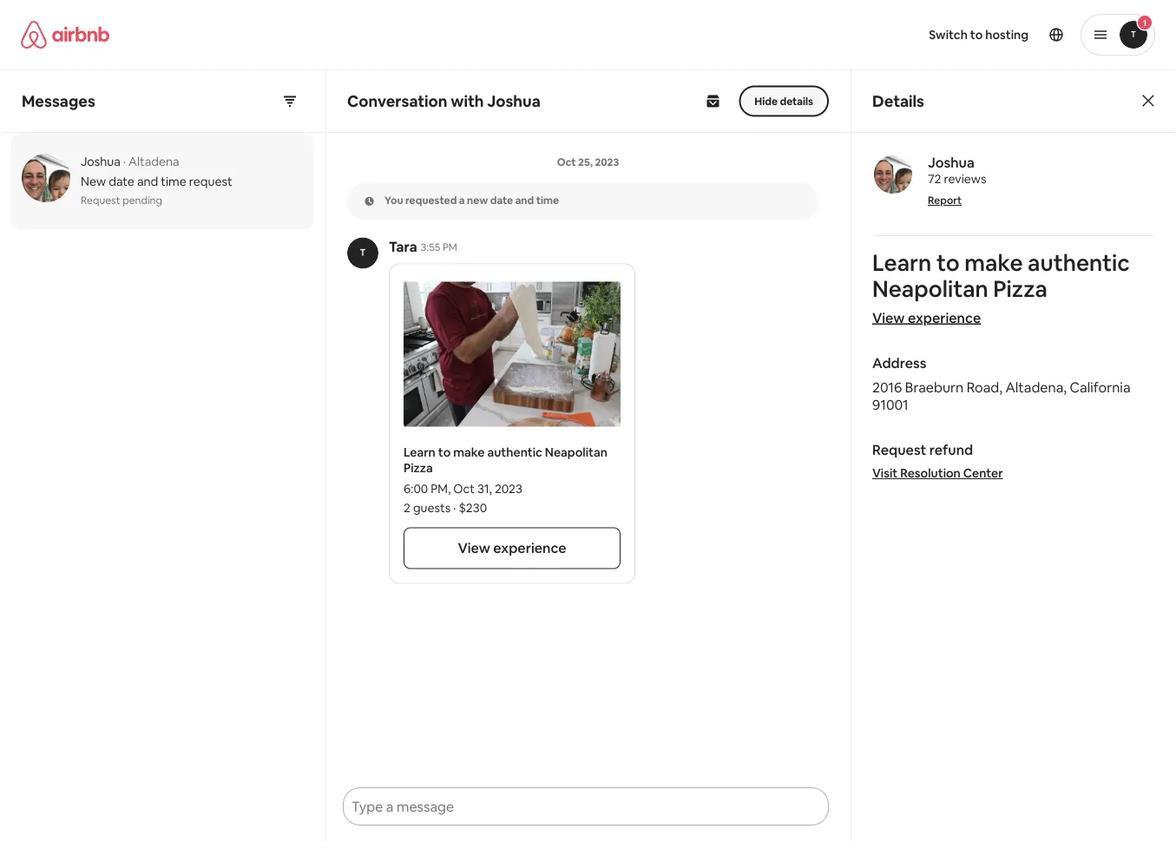 Task type: vqa. For each thing, say whether or not it's contained in the screenshot.
Request inside joshua · altadena new date and time request request pending
yes



Task type: locate. For each thing, give the bounding box(es) containing it.
to inside profile element
[[971, 27, 983, 43]]

time inside group
[[536, 194, 559, 207]]

2023 right 25,
[[595, 155, 620, 169]]

1 vertical spatial view
[[458, 539, 491, 557]]

learn for learn to make authentic neapolitan pizza view experience
[[873, 248, 932, 278]]

pizza inside learn to make authentic neapolitan pizza 6:00 pm, oct 31, 2023 2 guests · $230
[[404, 460, 433, 476]]

1 horizontal spatial experience
[[908, 309, 982, 327]]

0 horizontal spatial oct
[[454, 481, 475, 496]]

0 horizontal spatial 2023
[[495, 481, 523, 496]]

0 horizontal spatial and
[[137, 174, 158, 189]]

pizza inside learn to make authentic neapolitan pizza view experience
[[994, 274, 1048, 304]]

0 horizontal spatial view
[[458, 539, 491, 557]]

0 vertical spatial and
[[137, 174, 158, 189]]

you requested a new date and time
[[385, 194, 559, 207]]

0 horizontal spatial pizza
[[404, 460, 433, 476]]

to up the pm,
[[438, 444, 451, 460]]

joshua
[[488, 91, 541, 111], [929, 153, 975, 171], [81, 154, 120, 169]]

oct left 31,
[[454, 481, 475, 496]]

1 vertical spatial pizza
[[404, 460, 433, 476]]

· left $230
[[454, 500, 456, 516]]

experience inside learn to make authentic neapolitan pizza view experience
[[908, 309, 982, 327]]

1 horizontal spatial 2023
[[595, 155, 620, 169]]

to inside learn to make authentic neapolitan pizza view experience
[[937, 248, 960, 278]]

learn inside learn to make authentic neapolitan pizza view experience
[[873, 248, 932, 278]]

72
[[929, 171, 942, 187]]

1
[[1144, 17, 1148, 28]]

0 vertical spatial view
[[873, 309, 906, 327]]

0 horizontal spatial experience
[[494, 539, 567, 557]]

1 horizontal spatial time
[[536, 194, 559, 207]]

oct 25, 2023
[[557, 155, 620, 169]]

0 vertical spatial ·
[[123, 154, 126, 169]]

·
[[123, 154, 126, 169], [454, 500, 456, 516]]

0 vertical spatial authentic
[[1028, 248, 1131, 278]]

view inside learn to make authentic neapolitan pizza view experience
[[873, 309, 906, 327]]

0 vertical spatial make
[[965, 248, 1024, 278]]

messaging page main contents element
[[0, 69, 1177, 843]]

make inside learn to make authentic neapolitan pizza view experience
[[965, 248, 1024, 278]]

to inside learn to make authentic neapolitan pizza 6:00 pm, oct 31, 2023 2 guests · $230
[[438, 444, 451, 460]]

joshua inside joshua · altadena new date and time request request pending
[[81, 154, 120, 169]]

to up view experience link
[[937, 248, 960, 278]]

1 horizontal spatial ·
[[454, 500, 456, 516]]

learn to make authentic neapolitan pizza view experience
[[873, 248, 1131, 327]]

date inside joshua · altadena new date and time request request pending
[[109, 174, 135, 189]]

view
[[873, 309, 906, 327], [458, 539, 491, 557]]

2 vertical spatial to
[[438, 444, 451, 460]]

date up pending
[[109, 174, 135, 189]]

1 horizontal spatial to
[[937, 248, 960, 278]]

make inside learn to make authentic neapolitan pizza 6:00 pm, oct 31, 2023 2 guests · $230
[[454, 444, 485, 460]]

joshua image
[[875, 155, 913, 194]]

1 vertical spatial and
[[516, 194, 534, 207]]

and inside group
[[516, 194, 534, 207]]

1 horizontal spatial authentic
[[1028, 248, 1131, 278]]

list of conversations group
[[1, 133, 325, 233]]

view down $230
[[458, 539, 491, 557]]

1 vertical spatial make
[[454, 444, 485, 460]]

a
[[459, 194, 465, 207]]

joshua right the with
[[488, 91, 541, 111]]

0 horizontal spatial neapolitan
[[545, 444, 608, 460]]

1 vertical spatial request
[[873, 441, 927, 459]]

0 horizontal spatial request
[[81, 194, 120, 207]]

1 horizontal spatial and
[[516, 194, 534, 207]]

time down altadena on the top of page
[[161, 174, 186, 189]]

learn up 6:00
[[404, 444, 436, 460]]

hide
[[755, 94, 778, 108]]

1 vertical spatial date
[[491, 194, 513, 207]]

oct left 25,
[[557, 155, 576, 169]]

0 horizontal spatial learn
[[404, 444, 436, 460]]

0 vertical spatial time
[[161, 174, 186, 189]]

to right switch
[[971, 27, 983, 43]]

time down oct 25, 2023
[[536, 194, 559, 207]]

pizza
[[994, 274, 1048, 304], [404, 460, 433, 476]]

1 vertical spatial oct
[[454, 481, 475, 496]]

to for switch to hosting
[[971, 27, 983, 43]]

1 vertical spatial neapolitan
[[545, 444, 608, 460]]

view inside 'view experience' button
[[458, 539, 491, 557]]

6:00
[[404, 481, 428, 496]]

· left altadena on the top of page
[[123, 154, 126, 169]]

0 vertical spatial neapolitan
[[873, 274, 989, 304]]

and inside joshua · altadena new date and time request request pending
[[137, 174, 158, 189]]

1 vertical spatial 2023
[[495, 481, 523, 496]]

new
[[467, 194, 488, 207]]

0 horizontal spatial joshua
[[81, 154, 120, 169]]

1 vertical spatial authentic
[[488, 444, 543, 460]]

make for learn to make authentic neapolitan pizza 6:00 pm, oct 31, 2023 2 guests · $230
[[454, 444, 485, 460]]

1 horizontal spatial pizza
[[994, 274, 1048, 304]]

authentic inside learn to make authentic neapolitan pizza view experience
[[1028, 248, 1131, 278]]

joshua inside joshua 72 reviews report
[[929, 153, 975, 171]]

0 vertical spatial learn
[[873, 248, 932, 278]]

date
[[109, 174, 135, 189], [491, 194, 513, 207]]

joshua for details
[[929, 153, 975, 171]]

refund
[[930, 441, 974, 459]]

learn for learn to make authentic neapolitan pizza 6:00 pm, oct 31, 2023 2 guests · $230
[[404, 444, 436, 460]]

1 vertical spatial ·
[[454, 500, 456, 516]]

date right new
[[491, 194, 513, 207]]

authentic
[[1028, 248, 1131, 278], [488, 444, 543, 460]]

request down new
[[81, 194, 120, 207]]

request
[[81, 194, 120, 207], [873, 441, 927, 459]]

0 horizontal spatial authentic
[[488, 444, 543, 460]]

date inside group
[[491, 194, 513, 207]]

end of inbox data group
[[1, 229, 325, 233]]

2
[[404, 500, 411, 516]]

joshua up report
[[929, 153, 975, 171]]

experience up address at top
[[908, 309, 982, 327]]

0 vertical spatial 2023
[[595, 155, 620, 169]]

tara button
[[389, 238, 417, 257]]

view up address at top
[[873, 309, 906, 327]]

0 vertical spatial oct
[[557, 155, 576, 169]]

· inside joshua · altadena new date and time request request pending
[[123, 154, 126, 169]]

altadena,
[[1006, 378, 1068, 396]]

request refund visit resolution center
[[873, 441, 1004, 481]]

1 horizontal spatial request
[[873, 441, 927, 459]]

time
[[161, 174, 186, 189], [536, 194, 559, 207]]

31,
[[478, 481, 492, 496]]

make up 31,
[[454, 444, 485, 460]]

1 horizontal spatial oct
[[557, 155, 576, 169]]

switch to hosting link
[[919, 17, 1040, 53]]

neapolitan inside learn to make authentic neapolitan pizza 6:00 pm, oct 31, 2023 2 guests · $230
[[545, 444, 608, 460]]

neapolitan
[[873, 274, 989, 304], [545, 444, 608, 460]]

0 horizontal spatial to
[[438, 444, 451, 460]]

0 horizontal spatial time
[[161, 174, 186, 189]]

1 horizontal spatial date
[[491, 194, 513, 207]]

switch to hosting
[[930, 27, 1029, 43]]

experience down learn to make authentic neapolitan pizza 6:00 pm, oct 31, 2023 2 guests · $230
[[494, 539, 567, 557]]

pizza for learn to make authentic neapolitan pizza 6:00 pm, oct 31, 2023 2 guests · $230
[[404, 460, 433, 476]]

request up "visit"
[[873, 441, 927, 459]]

0 vertical spatial to
[[971, 27, 983, 43]]

conversation
[[347, 91, 448, 111]]

2023
[[595, 155, 620, 169], [495, 481, 523, 496]]

view experience link
[[873, 309, 982, 327]]

0 horizontal spatial make
[[454, 444, 485, 460]]

1 horizontal spatial learn
[[873, 248, 932, 278]]

2 horizontal spatial to
[[971, 27, 983, 43]]

tara
[[389, 238, 417, 256]]

25,
[[579, 155, 593, 169]]

0 vertical spatial experience
[[908, 309, 982, 327]]

oct
[[557, 155, 576, 169], [454, 481, 475, 496]]

1 vertical spatial time
[[536, 194, 559, 207]]

and
[[137, 174, 158, 189], [516, 194, 534, 207]]

new
[[81, 174, 106, 189]]

1 vertical spatial learn
[[404, 444, 436, 460]]

joshua for messages
[[81, 154, 120, 169]]

joshua up new
[[81, 154, 120, 169]]

2 horizontal spatial joshua
[[929, 153, 975, 171]]

1 horizontal spatial neapolitan
[[873, 274, 989, 304]]

learn inside learn to make authentic neapolitan pizza 6:00 pm, oct 31, 2023 2 guests · $230
[[404, 444, 436, 460]]

make
[[965, 248, 1024, 278], [454, 444, 485, 460]]

neapolitan for learn to make authentic neapolitan pizza view experience
[[873, 274, 989, 304]]

authentic inside learn to make authentic neapolitan pizza 6:00 pm, oct 31, 2023 2 guests · $230
[[488, 444, 543, 460]]

1 vertical spatial to
[[937, 248, 960, 278]]

and up pending
[[137, 174, 158, 189]]

airbnb service says you requested a new date and time. sent oct 25, 2023, 3:55 pm group
[[328, 135, 849, 220]]

1 horizontal spatial view
[[873, 309, 906, 327]]

experience
[[908, 309, 982, 327], [494, 539, 567, 557]]

1 horizontal spatial make
[[965, 248, 1024, 278]]

make up view experience link
[[965, 248, 1024, 278]]

0 vertical spatial request
[[81, 194, 120, 207]]

authentic for learn to make authentic neapolitan pizza view experience
[[1028, 248, 1131, 278]]

learn
[[873, 248, 932, 278], [404, 444, 436, 460]]

learn up view experience link
[[873, 248, 932, 278]]

0 vertical spatial pizza
[[994, 274, 1048, 304]]

2023 right 31,
[[495, 481, 523, 496]]

0 vertical spatial date
[[109, 174, 135, 189]]

time inside joshua · altadena new date and time request request pending
[[161, 174, 186, 189]]

neapolitan inside learn to make authentic neapolitan pizza view experience
[[873, 274, 989, 304]]

and right new
[[516, 194, 534, 207]]

to
[[971, 27, 983, 43], [937, 248, 960, 278], [438, 444, 451, 460]]

2023 inside group
[[595, 155, 620, 169]]

0 horizontal spatial ·
[[123, 154, 126, 169]]

pizza for learn to make authentic neapolitan pizza view experience
[[994, 274, 1048, 304]]

address
[[873, 354, 927, 372]]

0 horizontal spatial date
[[109, 174, 135, 189]]

1 vertical spatial experience
[[494, 539, 567, 557]]

you
[[385, 194, 403, 207]]



Task type: describe. For each thing, give the bounding box(es) containing it.
91001
[[873, 396, 909, 413]]

hide details button
[[739, 86, 830, 117]]

3:55
[[421, 240, 441, 254]]

· inside learn to make authentic neapolitan pizza 6:00 pm, oct 31, 2023 2 guests · $230
[[454, 500, 456, 516]]

switch
[[930, 27, 968, 43]]

hosting
[[986, 27, 1029, 43]]

oct inside group
[[557, 155, 576, 169]]

view experience
[[458, 539, 567, 557]]

california
[[1071, 378, 1131, 396]]

time for a
[[536, 194, 559, 207]]

authentic for learn to make authentic neapolitan pizza 6:00 pm, oct 31, 2023 2 guests · $230
[[488, 444, 543, 460]]

pending
[[123, 194, 162, 207]]

request
[[189, 174, 232, 189]]

reviews
[[945, 171, 987, 187]]

altadena
[[129, 154, 179, 169]]

2023 inside learn to make authentic neapolitan pizza 6:00 pm, oct 31, 2023 2 guests · $230
[[495, 481, 523, 496]]

oct inside learn to make authentic neapolitan pizza 6:00 pm, oct 31, 2023 2 guests · $230
[[454, 481, 475, 496]]

request inside joshua · altadena new date and time request request pending
[[81, 194, 120, 207]]

view experience button
[[404, 528, 621, 569]]

pm
[[443, 240, 458, 254]]

learn to make authentic neapolitan pizza 6:00 pm, oct 31, 2023 2 guests · $230
[[404, 444, 608, 516]]

date for new
[[491, 194, 513, 207]]

filter conversations. current filter: all conversations image
[[283, 94, 297, 108]]

requested
[[406, 194, 457, 207]]

details
[[780, 94, 814, 108]]

address 2016 braeburn road, altadena, california 91001
[[873, 354, 1131, 413]]

details
[[873, 91, 925, 111]]

messages
[[22, 91, 95, 111]]

make for learn to make authentic neapolitan pizza view experience
[[965, 248, 1024, 278]]

conversation with joshua
[[347, 91, 541, 111]]

profile element
[[609, 0, 1156, 69]]

1 button
[[1081, 14, 1156, 56]]

visit
[[873, 466, 898, 481]]

select to open user profile for tara image
[[347, 238, 379, 269]]

date for new
[[109, 174, 135, 189]]

center
[[964, 466, 1004, 481]]

and for new
[[516, 194, 534, 207]]

1 horizontal spatial joshua
[[488, 91, 541, 111]]

with
[[451, 91, 484, 111]]

pm,
[[431, 481, 451, 496]]

request inside the request refund visit resolution center
[[873, 441, 927, 459]]

to for learn to make authentic neapolitan pizza 6:00 pm, oct 31, 2023 2 guests · $230
[[438, 444, 451, 460]]

road,
[[967, 378, 1003, 396]]

report button
[[929, 194, 963, 208]]

neapolitan for learn to make authentic neapolitan pizza 6:00 pm, oct 31, 2023 2 guests · $230
[[545, 444, 608, 460]]

joshua 72 reviews report
[[929, 153, 987, 207]]

visit resolution center link
[[873, 466, 1004, 481]]

tara 3:55 pm
[[389, 238, 458, 256]]

2016
[[873, 378, 903, 396]]

report
[[929, 194, 963, 207]]

and for new
[[137, 174, 158, 189]]

braeburn
[[906, 378, 964, 396]]

time for altadena
[[161, 174, 186, 189]]

$230
[[459, 500, 487, 516]]

guests
[[413, 500, 451, 516]]

Type a message text field
[[345, 790, 797, 824]]

joshua · altadena new date and time request request pending
[[81, 154, 232, 207]]

hide details
[[755, 94, 814, 108]]

select to open user profile for tara image
[[347, 238, 379, 269]]

󱠂
[[365, 193, 374, 208]]

experience inside 'view experience' button
[[494, 539, 567, 557]]

resolution
[[901, 466, 961, 481]]

to for learn to make authentic neapolitan pizza view experience
[[937, 248, 960, 278]]



